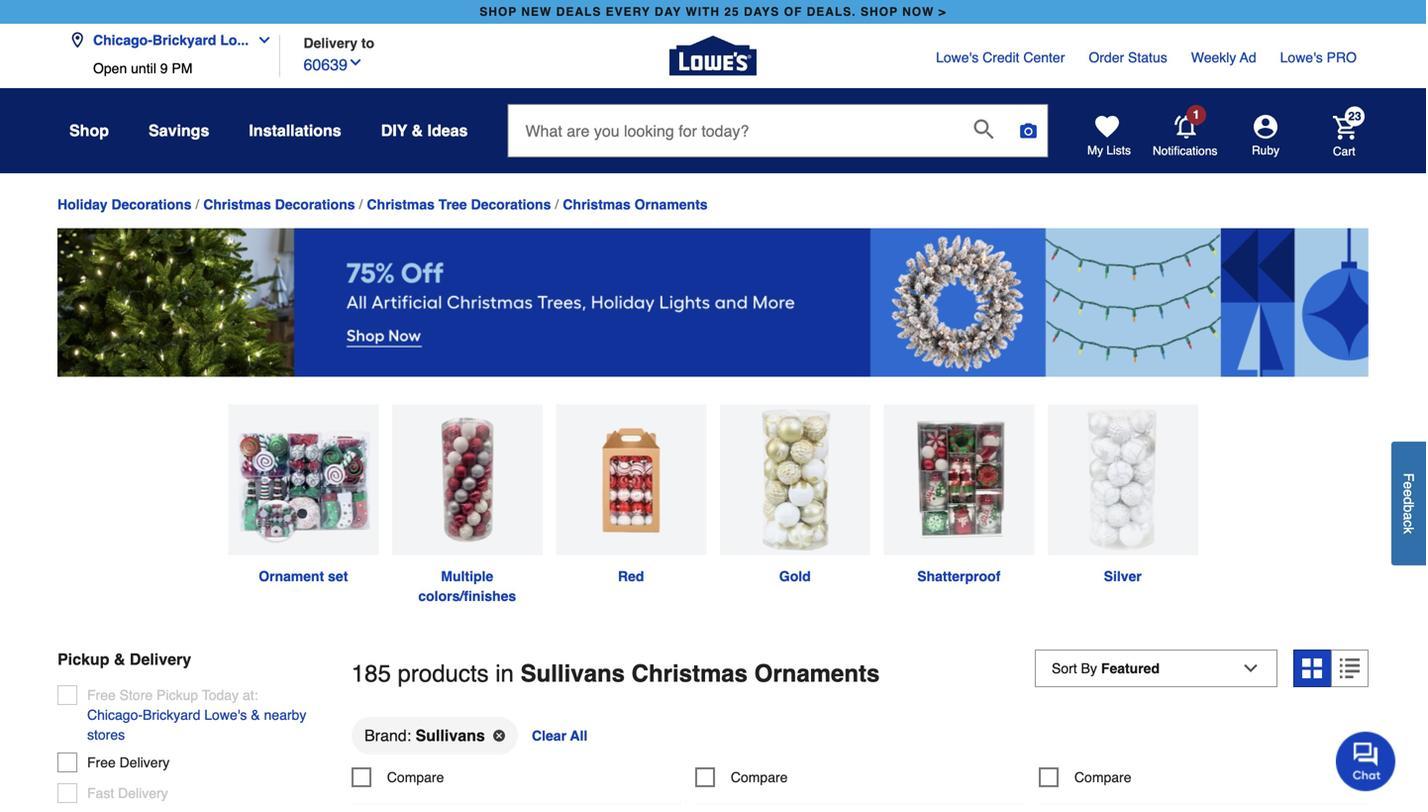 Task type: describe. For each thing, give the bounding box(es) containing it.
until
[[131, 60, 156, 76]]

shop new deals every day with 25 days of deals. shop now > link
[[476, 0, 951, 24]]

chicago- for chicago-brickyard lowe's & nearby stores
[[87, 708, 143, 723]]

at:
[[243, 688, 258, 704]]

f e e d b a c k
[[1402, 473, 1417, 534]]

multiple colors/finishes link
[[385, 405, 549, 607]]

brickyard for lowe's
[[143, 708, 201, 723]]

diy & ideas button
[[381, 113, 468, 149]]

silver
[[1105, 569, 1142, 585]]

weekly ad
[[1192, 50, 1257, 65]]

free for free store pickup today at:
[[87, 688, 116, 704]]

stores
[[87, 727, 125, 743]]

shop button
[[69, 113, 109, 149]]

holiday decorations link
[[57, 197, 192, 212]]

185 products in sullivans christmas ornaments
[[352, 661, 880, 688]]

gold
[[780, 569, 811, 585]]

status
[[1129, 50, 1168, 65]]

pickup & delivery
[[57, 651, 191, 669]]

ad
[[1240, 50, 1257, 65]]

brickyard for lo...
[[152, 32, 216, 48]]

5014710405 element
[[352, 768, 444, 788]]

& for pickup
[[114, 651, 125, 669]]

days
[[744, 5, 780, 19]]

0 vertical spatial sullivans
[[521, 661, 625, 688]]

clear all button
[[530, 716, 590, 756]]

credit
[[983, 50, 1020, 65]]

lowe's credit center
[[936, 50, 1066, 65]]

cart
[[1334, 144, 1356, 158]]

with
[[686, 5, 720, 19]]

compare for 5014710405 element
[[387, 770, 444, 786]]

center
[[1024, 50, 1066, 65]]

close circle filled image
[[493, 730, 505, 742]]

order status
[[1089, 50, 1168, 65]]

5014709991 element
[[695, 768, 788, 788]]

day
[[655, 5, 682, 19]]

order status link
[[1089, 48, 1168, 67]]

colors/finishes
[[419, 589, 516, 605]]

chicago-brickyard lowe's & nearby stores
[[87, 708, 307, 743]]

ornament set link
[[221, 405, 385, 587]]

red link
[[549, 405, 713, 587]]

list box containing brand:
[[352, 716, 1369, 768]]

today
[[202, 688, 239, 704]]

christmas ornaments shatterproof yes image
[[884, 405, 1035, 555]]

chicago- for chicago-brickyard lo...
[[93, 32, 152, 48]]

chevron down image
[[348, 54, 364, 70]]

christmas decorations link
[[203, 197, 355, 212]]

installations
[[249, 121, 342, 140]]

pm
[[172, 60, 193, 76]]

free delivery
[[87, 755, 170, 771]]

camera image
[[1019, 121, 1039, 141]]

shop
[[69, 121, 109, 140]]

chat invite button image
[[1337, 731, 1397, 792]]

clear
[[532, 728, 567, 744]]

multiple colors/finishes
[[419, 569, 516, 605]]

f e e d b a c k button
[[1392, 442, 1427, 566]]

of
[[784, 5, 803, 19]]

brand: sullivans
[[365, 727, 485, 745]]

compare for the 5014710059 element
[[1075, 770, 1132, 786]]

christmas tree decorations link
[[367, 197, 551, 212]]

shatterproof
[[918, 569, 1001, 585]]

1 e from the top
[[1402, 482, 1417, 489]]

d
[[1402, 497, 1417, 505]]

store
[[120, 688, 153, 704]]

3 decorations from the left
[[471, 197, 551, 212]]

christmas ornaments link
[[563, 197, 708, 212]]

ornament set
[[259, 569, 348, 585]]

savings
[[149, 121, 209, 140]]

chevron down image
[[249, 32, 273, 48]]

notifications
[[1153, 144, 1218, 158]]

1 / from the left
[[196, 197, 199, 213]]

products
[[398, 661, 489, 688]]

tree
[[439, 197, 467, 212]]

5014710059 element
[[1039, 768, 1132, 788]]

k
[[1402, 527, 1417, 534]]

c
[[1402, 520, 1417, 527]]

compare for 5014709991 element
[[731, 770, 788, 786]]

installations button
[[249, 113, 342, 149]]

lo...
[[220, 32, 249, 48]]

f
[[1402, 473, 1417, 482]]

open
[[93, 60, 127, 76]]

clear all
[[532, 728, 588, 744]]

chicago-brickyard lowe's & nearby stores button
[[87, 706, 320, 745]]

9
[[160, 60, 168, 76]]

23
[[1349, 109, 1362, 123]]

lowe's for lowe's pro
[[1281, 50, 1324, 65]]

ideas
[[428, 121, 468, 140]]

delivery to
[[304, 35, 375, 51]]

lowe's home improvement lists image
[[1096, 115, 1120, 139]]



Task type: vqa. For each thing, say whether or not it's contained in the screenshot.
Christmas Ornaments Color/Finish Family Silver image
yes



Task type: locate. For each thing, give the bounding box(es) containing it.
0 vertical spatial chicago-
[[93, 32, 152, 48]]

christmas ornaments type ornament set image
[[228, 405, 379, 555]]

lowe's left credit
[[936, 50, 979, 65]]

0 vertical spatial ornaments
[[635, 197, 708, 212]]

0 vertical spatial free
[[87, 688, 116, 704]]

grid view image
[[1303, 659, 1323, 679]]

chicago- up the stores
[[87, 708, 143, 723]]

0 horizontal spatial ornaments
[[635, 197, 708, 212]]

my
[[1088, 144, 1104, 158]]

chicago-brickyard lo... button
[[69, 20, 281, 60]]

free store pickup today at:
[[87, 688, 258, 704]]

decorations down installations button
[[275, 197, 355, 212]]

1 horizontal spatial lowe's
[[936, 50, 979, 65]]

deals.
[[807, 5, 857, 19]]

None search field
[[508, 104, 1049, 176]]

0 vertical spatial pickup
[[57, 651, 109, 669]]

2 horizontal spatial decorations
[[471, 197, 551, 212]]

0 horizontal spatial &
[[114, 651, 125, 669]]

0 horizontal spatial shop
[[480, 5, 517, 19]]

deals
[[557, 5, 602, 19]]

0 horizontal spatial decorations
[[111, 197, 192, 212]]

chicago- inside button
[[93, 32, 152, 48]]

& right diy
[[412, 121, 423, 140]]

2 decorations from the left
[[275, 197, 355, 212]]

2 horizontal spatial compare
[[1075, 770, 1132, 786]]

fast delivery
[[87, 786, 168, 802]]

red
[[618, 569, 645, 585]]

1 horizontal spatial sullivans
[[521, 661, 625, 688]]

brickyard up pm
[[152, 32, 216, 48]]

/ right christmas decorations link
[[359, 197, 363, 213]]

now
[[903, 5, 935, 19]]

2 horizontal spatial /
[[555, 197, 559, 213]]

delivery up free store pickup today at:
[[130, 651, 191, 669]]

pickup up chicago-brickyard lowe's & nearby stores
[[157, 688, 198, 704]]

pickup
[[57, 651, 109, 669], [157, 688, 198, 704]]

advertisement region
[[57, 228, 1369, 381]]

185
[[352, 661, 391, 688]]

list view image
[[1341, 659, 1360, 679]]

a
[[1402, 513, 1417, 520]]

brickyard down free store pickup today at:
[[143, 708, 201, 723]]

1 horizontal spatial shop
[[861, 5, 899, 19]]

sullivans up all
[[521, 661, 625, 688]]

&
[[412, 121, 423, 140], [114, 651, 125, 669], [251, 708, 260, 723]]

pickup up the stores
[[57, 651, 109, 669]]

compare inside 5014709991 element
[[731, 770, 788, 786]]

shop left now
[[861, 5, 899, 19]]

lowe's pro
[[1281, 50, 1358, 65]]

60639 button
[[304, 51, 364, 77]]

in
[[496, 661, 514, 688]]

1 horizontal spatial decorations
[[275, 197, 355, 212]]

lowe's left pro
[[1281, 50, 1324, 65]]

nearby
[[264, 708, 307, 723]]

lowe's home improvement notification center image
[[1175, 115, 1199, 139]]

25
[[725, 5, 740, 19]]

brand:
[[365, 727, 411, 745]]

2 compare from the left
[[731, 770, 788, 786]]

multiple
[[441, 569, 494, 585]]

lists
[[1107, 144, 1132, 158]]

chicago-brickyard lo...
[[93, 32, 249, 48]]

1 horizontal spatial &
[[251, 708, 260, 723]]

3 compare from the left
[[1075, 770, 1132, 786]]

1 horizontal spatial /
[[359, 197, 363, 213]]

0 horizontal spatial compare
[[387, 770, 444, 786]]

1 vertical spatial chicago-
[[87, 708, 143, 723]]

holiday decorations / christmas decorations / christmas tree decorations / christmas ornaments
[[57, 197, 708, 213]]

shop new deals every day with 25 days of deals. shop now >
[[480, 5, 947, 19]]

compare
[[387, 770, 444, 786], [731, 770, 788, 786], [1075, 770, 1132, 786]]

1 vertical spatial ornaments
[[755, 661, 880, 688]]

holiday
[[57, 197, 108, 212]]

compare inside 5014710405 element
[[387, 770, 444, 786]]

savings button
[[149, 113, 209, 149]]

search image
[[975, 119, 994, 139]]

decorations
[[111, 197, 192, 212], [275, 197, 355, 212], [471, 197, 551, 212]]

1 shop from the left
[[480, 5, 517, 19]]

ornament
[[259, 569, 324, 585]]

1 horizontal spatial compare
[[731, 770, 788, 786]]

chicago- up open
[[93, 32, 152, 48]]

free for free delivery
[[87, 755, 116, 771]]

shatterproof link
[[877, 405, 1041, 587]]

0 horizontal spatial lowe's
[[204, 708, 247, 723]]

lowe's credit center link
[[936, 48, 1066, 67]]

delivery down free delivery
[[118, 786, 168, 802]]

brickyard
[[152, 32, 216, 48], [143, 708, 201, 723]]

christmas ornaments color/finish family gold image
[[720, 405, 871, 555]]

b
[[1402, 505, 1417, 513]]

2 horizontal spatial &
[[412, 121, 423, 140]]

weekly
[[1192, 50, 1237, 65]]

christmas
[[203, 197, 271, 212], [367, 197, 435, 212], [563, 197, 631, 212], [632, 661, 748, 688]]

1 vertical spatial pickup
[[157, 688, 198, 704]]

brickyard inside chicago-brickyard lo... button
[[152, 32, 216, 48]]

& down at:
[[251, 708, 260, 723]]

order
[[1089, 50, 1125, 65]]

1 vertical spatial brickyard
[[143, 708, 201, 723]]

christmas ornaments color/finish family red image
[[556, 405, 707, 555]]

>
[[939, 5, 947, 19]]

0 horizontal spatial sullivans
[[416, 727, 485, 745]]

brickyard inside chicago-brickyard lowe's & nearby stores
[[143, 708, 201, 723]]

& inside chicago-brickyard lowe's & nearby stores
[[251, 708, 260, 723]]

& for diy
[[412, 121, 423, 140]]

2 horizontal spatial lowe's
[[1281, 50, 1324, 65]]

60639
[[304, 55, 348, 74]]

1 decorations from the left
[[111, 197, 192, 212]]

sullivans left the close circle filled icon
[[416, 727, 485, 745]]

lowe's for lowe's credit center
[[936, 50, 979, 65]]

free
[[87, 688, 116, 704], [87, 755, 116, 771]]

delivery up fast delivery
[[120, 755, 170, 771]]

2 / from the left
[[359, 197, 363, 213]]

1 vertical spatial free
[[87, 755, 116, 771]]

& inside button
[[412, 121, 423, 140]]

christmas ornaments color/finish family silver image
[[1048, 405, 1199, 555]]

e up b
[[1402, 489, 1417, 497]]

all
[[570, 728, 588, 744]]

chicago- inside chicago-brickyard lowe's & nearby stores
[[87, 708, 143, 723]]

silver link
[[1041, 405, 1205, 587]]

set
[[328, 569, 348, 585]]

1
[[1194, 108, 1200, 122]]

christmas ornaments color/finish family multiple colors/finishes image
[[392, 405, 543, 555]]

decorations right holiday
[[111, 197, 192, 212]]

weekly ad link
[[1192, 48, 1257, 67]]

/ left christmas ornaments link on the top left of the page
[[555, 197, 559, 213]]

fast
[[87, 786, 114, 802]]

Search Query text field
[[509, 105, 959, 157]]

to
[[362, 35, 375, 51]]

every
[[606, 5, 651, 19]]

/ right the holiday decorations "link"
[[196, 197, 199, 213]]

delivery
[[304, 35, 358, 51], [130, 651, 191, 669], [120, 755, 170, 771], [118, 786, 168, 802]]

1 vertical spatial sullivans
[[416, 727, 485, 745]]

new
[[522, 5, 552, 19]]

lowe's home improvement logo image
[[670, 12, 757, 100]]

shop left new
[[480, 5, 517, 19]]

1 compare from the left
[[387, 770, 444, 786]]

0 vertical spatial brickyard
[[152, 32, 216, 48]]

compare inside the 5014710059 element
[[1075, 770, 1132, 786]]

& up 'store'
[[114, 651, 125, 669]]

my lists
[[1088, 144, 1132, 158]]

2 e from the top
[[1402, 489, 1417, 497]]

2 free from the top
[[87, 755, 116, 771]]

2 shop from the left
[[861, 5, 899, 19]]

/
[[196, 197, 199, 213], [359, 197, 363, 213], [555, 197, 559, 213]]

lowe's home improvement cart image
[[1334, 116, 1358, 139]]

lowe's inside chicago-brickyard lowe's & nearby stores
[[204, 708, 247, 723]]

my lists link
[[1088, 115, 1132, 159]]

0 horizontal spatial /
[[196, 197, 199, 213]]

1 horizontal spatial pickup
[[157, 688, 198, 704]]

gold link
[[713, 405, 877, 587]]

3 / from the left
[[555, 197, 559, 213]]

pro
[[1327, 50, 1358, 65]]

1 free from the top
[[87, 688, 116, 704]]

ruby button
[[1219, 115, 1314, 159]]

delivery up 60639
[[304, 35, 358, 51]]

1 horizontal spatial ornaments
[[755, 661, 880, 688]]

diy & ideas
[[381, 121, 468, 140]]

ornaments inside holiday decorations / christmas decorations / christmas tree decorations / christmas ornaments
[[635, 197, 708, 212]]

0 horizontal spatial pickup
[[57, 651, 109, 669]]

2 vertical spatial &
[[251, 708, 260, 723]]

free left 'store'
[[87, 688, 116, 704]]

1 vertical spatial &
[[114, 651, 125, 669]]

lowe's down the today
[[204, 708, 247, 723]]

lowe's
[[936, 50, 979, 65], [1281, 50, 1324, 65], [204, 708, 247, 723]]

0 vertical spatial &
[[412, 121, 423, 140]]

diy
[[381, 121, 407, 140]]

open until 9 pm
[[93, 60, 193, 76]]

free down the stores
[[87, 755, 116, 771]]

lowe's pro link
[[1281, 48, 1358, 67]]

decorations right tree
[[471, 197, 551, 212]]

list box
[[352, 716, 1369, 768]]

location image
[[69, 32, 85, 48]]

e up d
[[1402, 482, 1417, 489]]



